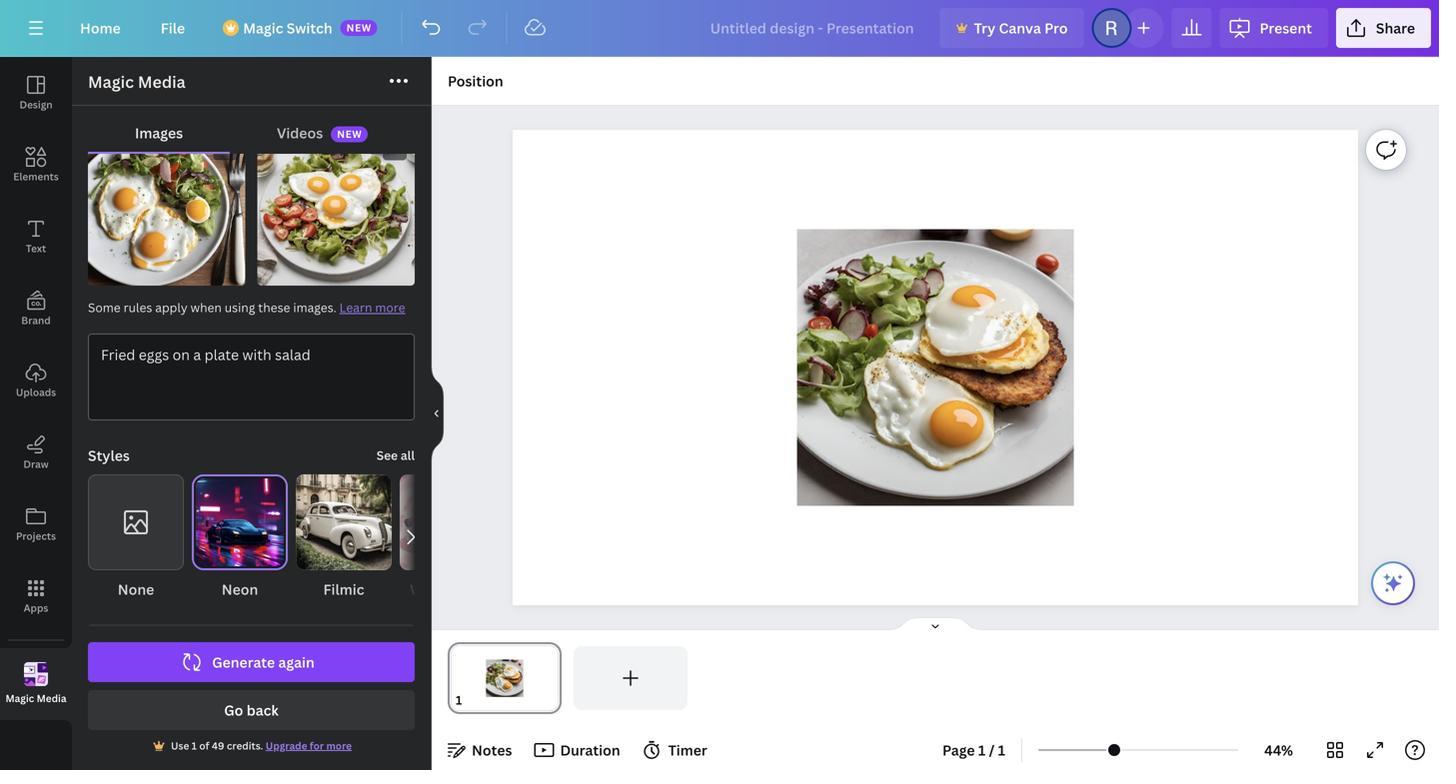Task type: describe. For each thing, give the bounding box(es) containing it.
upgrade
[[266, 740, 307, 753]]

share
[[1377, 18, 1416, 37]]

switch
[[287, 18, 333, 37]]

text button
[[0, 201, 72, 273]]

some rules apply when using these images. learn more
[[88, 299, 405, 316]]

canva assistant image
[[1382, 572, 1406, 596]]

timer
[[669, 741, 708, 760]]

again
[[278, 653, 315, 672]]

generate again button
[[88, 643, 415, 683]]

Describe an image. Include objects, colors, places... text field
[[89, 335, 414, 420]]

some
[[88, 299, 121, 316]]

uploads button
[[0, 345, 72, 417]]

none
[[118, 580, 154, 599]]

1 vertical spatial new
[[337, 128, 362, 141]]

generate
[[212, 653, 275, 672]]

page
[[943, 741, 975, 760]]

elements button
[[0, 129, 72, 201]]

2 fried eggs on a plate with salad image from the left
[[257, 128, 415, 286]]

images.
[[293, 299, 337, 316]]

share button
[[1337, 8, 1432, 48]]

media inside magic media button
[[37, 692, 67, 706]]

main menu bar
[[0, 0, 1440, 57]]

0 vertical spatial magic media
[[88, 71, 186, 92]]

back
[[247, 701, 279, 720]]

page 1 image
[[448, 647, 562, 711]]

duration button
[[528, 735, 629, 767]]

go
[[224, 701, 243, 720]]

see
[[377, 447, 398, 464]]

1 horizontal spatial magic
[[88, 71, 134, 92]]

all
[[401, 447, 415, 464]]

try canva pro
[[975, 18, 1068, 37]]

none group
[[88, 475, 184, 601]]

44% button
[[1247, 735, 1312, 767]]

design
[[19, 98, 53, 111]]

rules
[[124, 299, 152, 316]]

magic media inside button
[[5, 692, 67, 706]]

hide pages image
[[888, 617, 984, 633]]

pro
[[1045, 18, 1068, 37]]

notes button
[[440, 735, 520, 767]]

upgrade for more link
[[266, 740, 352, 753]]

uploads
[[16, 386, 56, 399]]

page 1 / 1
[[943, 741, 1006, 760]]

49
[[212, 740, 224, 753]]

neon group
[[192, 475, 288, 601]]

magic inside button
[[5, 692, 34, 706]]

neon
[[222, 580, 258, 599]]

file button
[[145, 8, 201, 48]]

of
[[199, 740, 209, 753]]

images button
[[88, 114, 230, 152]]

44%
[[1265, 741, 1294, 760]]

styles
[[88, 446, 130, 465]]

learn more link
[[340, 299, 405, 316]]



Task type: vqa. For each thing, say whether or not it's contained in the screenshot.
Brand
yes



Task type: locate. For each thing, give the bounding box(es) containing it.
2 horizontal spatial magic
[[243, 18, 283, 37]]

apps button
[[0, 561, 72, 633]]

0 vertical spatial media
[[138, 71, 186, 92]]

more right learn
[[375, 299, 405, 316]]

watercolor group
[[400, 475, 496, 601]]

learn
[[340, 299, 372, 316]]

1 left of
[[192, 740, 197, 753]]

Page title text field
[[471, 691, 479, 711]]

notes
[[472, 741, 512, 760]]

file
[[161, 18, 185, 37]]

0 horizontal spatial 1
[[192, 740, 197, 753]]

for
[[310, 740, 324, 753]]

more
[[375, 299, 405, 316], [326, 740, 352, 753]]

0 horizontal spatial magic media
[[5, 692, 67, 706]]

hide image
[[431, 366, 444, 462]]

1 horizontal spatial 1
[[979, 741, 986, 760]]

position
[[448, 71, 504, 90]]

timer button
[[637, 735, 716, 767]]

magic down apps
[[5, 692, 34, 706]]

text
[[26, 242, 46, 255]]

1 vertical spatial more
[[326, 740, 352, 753]]

elements
[[13, 170, 59, 183]]

magic left switch
[[243, 18, 283, 37]]

1 horizontal spatial fried eggs on a plate with salad image
[[257, 128, 415, 286]]

magic down home at left
[[88, 71, 134, 92]]

media
[[138, 71, 186, 92], [37, 692, 67, 706]]

new
[[347, 21, 372, 34], [337, 128, 362, 141]]

2 vertical spatial magic
[[5, 692, 34, 706]]

go back button
[[88, 691, 415, 731]]

0 horizontal spatial magic
[[5, 692, 34, 706]]

canva
[[999, 18, 1042, 37]]

new right switch
[[347, 21, 372, 34]]

1 right / in the right bottom of the page
[[999, 741, 1006, 760]]

0 horizontal spatial media
[[37, 692, 67, 706]]

1 horizontal spatial more
[[375, 299, 405, 316]]

use
[[171, 740, 189, 753]]

credits.
[[227, 740, 263, 753]]

0 vertical spatial more
[[375, 299, 405, 316]]

0 vertical spatial new
[[347, 21, 372, 34]]

design button
[[0, 57, 72, 129]]

magic media up images
[[88, 71, 186, 92]]

see all
[[377, 447, 415, 464]]

present button
[[1220, 8, 1329, 48]]

filmic
[[323, 580, 364, 599]]

images
[[135, 123, 183, 142]]

using
[[225, 299, 255, 316]]

new inside main menu bar
[[347, 21, 372, 34]]

0 horizontal spatial fried eggs on a plate with salad image
[[88, 128, 245, 286]]

filmic group
[[296, 475, 392, 601]]

Design title text field
[[695, 8, 933, 48]]

magic media button
[[0, 649, 72, 721]]

position button
[[440, 65, 512, 97]]

brand
[[21, 314, 51, 327]]

media up images button
[[138, 71, 186, 92]]

present
[[1260, 18, 1313, 37]]

generate again
[[212, 653, 315, 672]]

magic media
[[88, 71, 186, 92], [5, 692, 67, 706]]

draw
[[23, 458, 49, 471]]

1 left / in the right bottom of the page
[[979, 741, 986, 760]]

brand button
[[0, 273, 72, 345]]

magic
[[243, 18, 283, 37], [88, 71, 134, 92], [5, 692, 34, 706]]

home
[[80, 18, 121, 37]]

go back
[[224, 701, 279, 720]]

1 vertical spatial media
[[37, 692, 67, 706]]

home link
[[64, 8, 137, 48]]

see all button
[[377, 446, 415, 466]]

videos
[[277, 123, 323, 142]]

projects button
[[0, 489, 72, 561]]

these
[[258, 299, 290, 316]]

0 horizontal spatial more
[[326, 740, 352, 753]]

side panel tab list
[[0, 57, 72, 721]]

apply
[[155, 299, 188, 316]]

magic switch
[[243, 18, 333, 37]]

1 for of
[[192, 740, 197, 753]]

watercolor
[[410, 580, 486, 599]]

more right for
[[326, 740, 352, 753]]

1 fried eggs on a plate with salad image from the left
[[88, 128, 245, 286]]

draw button
[[0, 417, 72, 489]]

1 vertical spatial magic media
[[5, 692, 67, 706]]

2 horizontal spatial 1
[[999, 741, 1006, 760]]

new right videos
[[337, 128, 362, 141]]

try canva pro button
[[941, 8, 1084, 48]]

media down apps
[[37, 692, 67, 706]]

/
[[990, 741, 995, 760]]

projects
[[16, 530, 56, 543]]

fried eggs on a plate with salad image
[[88, 128, 245, 286], [257, 128, 415, 286]]

0 vertical spatial magic
[[243, 18, 283, 37]]

when
[[191, 299, 222, 316]]

duration
[[560, 741, 621, 760]]

1 horizontal spatial media
[[138, 71, 186, 92]]

1 vertical spatial magic
[[88, 71, 134, 92]]

1 for /
[[979, 741, 986, 760]]

use 1 of 49 credits. upgrade for more
[[171, 740, 352, 753]]

magic media down apps
[[5, 692, 67, 706]]

magic inside main menu bar
[[243, 18, 283, 37]]

1 horizontal spatial magic media
[[88, 71, 186, 92]]

apps
[[24, 602, 48, 615]]

1
[[192, 740, 197, 753], [979, 741, 986, 760], [999, 741, 1006, 760]]

try
[[975, 18, 996, 37]]



